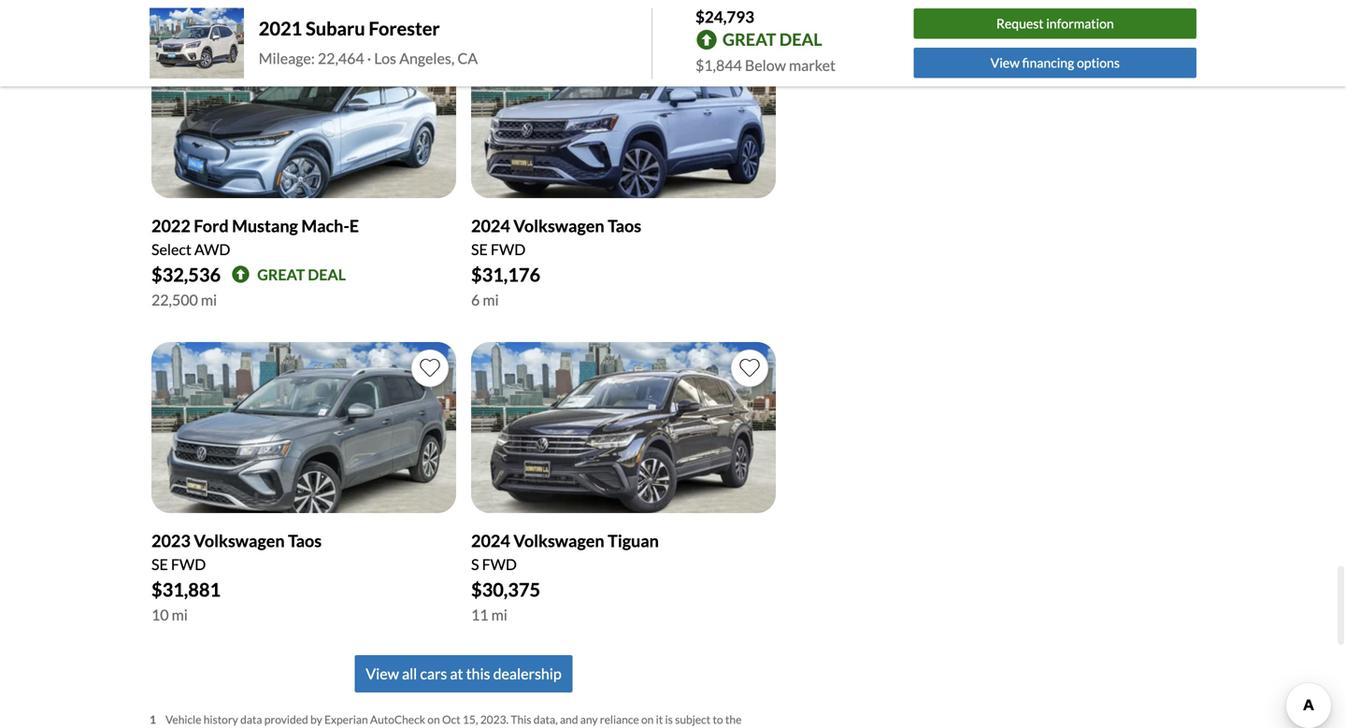 Task type: vqa. For each thing, say whether or not it's contained in the screenshot.
15,
yes



Task type: describe. For each thing, give the bounding box(es) containing it.
2022 ford mustang mach-e image
[[151, 27, 456, 198]]

view for view financing options
[[991, 55, 1020, 71]]

awd
[[194, 240, 230, 258]]

$1,844 below market
[[695, 56, 836, 74]]

2024 volkswagen tiguan s fwd $30,375 11 mi
[[471, 531, 659, 624]]

tiguan
[[608, 531, 659, 551]]

2023.
[[480, 713, 509, 726]]

reliance
[[600, 713, 639, 726]]

2021 subaru forester image
[[150, 8, 244, 79]]

data,
[[534, 713, 558, 726]]

22,464
[[318, 49, 364, 67]]

view all cars at this dealership
[[366, 665, 562, 683]]

fwd for $31,881
[[171, 555, 206, 574]]

experian
[[324, 713, 368, 726]]

2024 volkswagen tiguan image
[[471, 342, 776, 513]]

2024 volkswagen taos se fwd $31,176 6 mi
[[471, 215, 641, 309]]

deal
[[308, 265, 346, 284]]

cars
[[420, 665, 447, 683]]

se for $31,176
[[471, 240, 488, 258]]

22,500
[[151, 291, 198, 309]]

$1,844
[[695, 56, 742, 74]]

oct
[[442, 713, 460, 726]]

$31,881
[[151, 579, 221, 601]]

view financing options button
[[914, 48, 1196, 78]]

fwd for $31,176
[[491, 240, 526, 258]]

volkswagen for $31,881
[[194, 531, 285, 551]]

2021
[[259, 17, 302, 40]]

$24,793
[[695, 7, 754, 26]]

financing
[[1022, 55, 1074, 71]]

ca
[[457, 49, 478, 67]]

autocheck
[[370, 713, 425, 726]]

e
[[349, 215, 359, 236]]

data
[[240, 713, 262, 726]]

$30,375
[[471, 579, 540, 601]]

mileage:
[[259, 49, 315, 67]]

great deal
[[723, 29, 822, 50]]

it
[[656, 713, 663, 726]]

los
[[374, 49, 396, 67]]

2024 for $31,176
[[471, 215, 510, 236]]

any
[[580, 713, 598, 726]]

great
[[723, 29, 776, 50]]

$31,176
[[471, 263, 540, 286]]

request
[[996, 16, 1044, 32]]

mustang
[[232, 215, 298, 236]]

and
[[560, 713, 578, 726]]

taos for $31,176
[[608, 215, 641, 236]]

se for $31,881
[[151, 555, 168, 574]]

10
[[151, 606, 169, 624]]

s
[[471, 555, 479, 574]]

select
[[151, 240, 191, 258]]

15,
[[463, 713, 478, 726]]



Task type: locate. For each thing, give the bounding box(es) containing it.
2021 subaru forester mileage: 22,464 · los angeles, ca
[[259, 17, 478, 67]]

1 2024 from the top
[[471, 215, 510, 236]]

view inside "view all cars at this dealership" link
[[366, 665, 399, 683]]

mi inside 2023 volkswagen taos se fwd $31,881 10 mi
[[172, 606, 188, 624]]

mi inside 2024 volkswagen tiguan s fwd $30,375 11 mi
[[491, 606, 507, 624]]

0 vertical spatial 2024
[[471, 215, 510, 236]]

mi down $32,536
[[201, 291, 217, 309]]

1 horizontal spatial taos
[[608, 215, 641, 236]]

fwd
[[491, 240, 526, 258], [171, 555, 206, 574], [482, 555, 517, 574]]

provided
[[264, 713, 308, 726]]

options
[[1077, 55, 1120, 71]]

great deal
[[257, 265, 346, 284]]

2024 up s in the bottom left of the page
[[471, 531, 510, 551]]

taos
[[608, 215, 641, 236], [288, 531, 322, 551]]

fwd inside 2024 volkswagen tiguan s fwd $30,375 11 mi
[[482, 555, 517, 574]]

0 horizontal spatial taos
[[288, 531, 322, 551]]

mi right 6
[[483, 291, 499, 309]]

2 2024 from the top
[[471, 531, 510, 551]]

1 horizontal spatial se
[[471, 240, 488, 258]]

6
[[471, 291, 480, 309]]

0 vertical spatial se
[[471, 240, 488, 258]]

volkswagen inside 2023 volkswagen taos se fwd $31,881 10 mi
[[194, 531, 285, 551]]

volkswagen
[[513, 215, 604, 236], [194, 531, 285, 551], [513, 531, 604, 551]]

at
[[450, 665, 463, 683]]

1 horizontal spatial view
[[991, 55, 1020, 71]]

11
[[471, 606, 488, 624]]

0 horizontal spatial on
[[427, 713, 440, 726]]

2024 up $31,176
[[471, 215, 510, 236]]

view for view all cars at this dealership
[[366, 665, 399, 683]]

volkswagen inside 2024 volkswagen tiguan s fwd $30,375 11 mi
[[513, 531, 604, 551]]

volkswagen up "$30,375"
[[513, 531, 604, 551]]

vehicle
[[165, 713, 201, 726]]

fwd for $30,375
[[482, 555, 517, 574]]

0 vertical spatial view
[[991, 55, 1020, 71]]

1 vertical spatial taos
[[288, 531, 322, 551]]

mi right the 11
[[491, 606, 507, 624]]

volkswagen up $31,176
[[513, 215, 604, 236]]

the
[[725, 713, 742, 726]]

mi for $31,176
[[483, 291, 499, 309]]

1 horizontal spatial on
[[641, 713, 654, 726]]

2022 ford mustang mach-e select awd
[[151, 215, 359, 258]]

2 on from the left
[[641, 713, 654, 726]]

$32,536
[[151, 263, 221, 286]]

0 horizontal spatial view
[[366, 665, 399, 683]]

great
[[257, 265, 305, 284]]

2024
[[471, 215, 510, 236], [471, 531, 510, 551]]

22,500 mi
[[151, 291, 217, 309]]

by
[[310, 713, 322, 726]]

great deal image
[[232, 266, 250, 284]]

on left it
[[641, 713, 654, 726]]

1 on from the left
[[427, 713, 440, 726]]

view
[[991, 55, 1020, 71], [366, 665, 399, 683]]

mi right 10
[[172, 606, 188, 624]]

view financing options
[[991, 55, 1120, 71]]

dealership
[[493, 665, 562, 683]]

volkswagen for $30,375
[[513, 531, 604, 551]]

market
[[789, 56, 836, 74]]

fwd right s in the bottom left of the page
[[482, 555, 517, 574]]

se inside 2024 volkswagen taos se fwd $31,176 6 mi
[[471, 240, 488, 258]]

2024 for $30,375
[[471, 531, 510, 551]]

this
[[466, 665, 490, 683]]

forester
[[369, 17, 440, 40]]

mach-
[[301, 215, 349, 236]]

taos inside 2023 volkswagen taos se fwd $31,881 10 mi
[[288, 531, 322, 551]]

2024 inside 2024 volkswagen taos se fwd $31,176 6 mi
[[471, 215, 510, 236]]

view all cars at this dealership link
[[355, 655, 573, 693]]

on left oct
[[427, 713, 440, 726]]

history
[[204, 713, 238, 726]]

mi inside 2024 volkswagen taos se fwd $31,176 6 mi
[[483, 291, 499, 309]]

se down 2023
[[151, 555, 168, 574]]

se up $31,176
[[471, 240, 488, 258]]

subject
[[675, 713, 711, 726]]

to
[[713, 713, 723, 726]]

0 vertical spatial taos
[[608, 215, 641, 236]]

1 vehicle history data provided by experian autocheck on oct 15, 2023. this data, and any reliance on it is subject to the
[[150, 713, 742, 726]]

below
[[745, 56, 786, 74]]

all
[[402, 665, 417, 683]]

1 vertical spatial se
[[151, 555, 168, 574]]

subaru
[[306, 17, 365, 40]]

on
[[427, 713, 440, 726], [641, 713, 654, 726]]

fwd inside 2024 volkswagen taos se fwd $31,176 6 mi
[[491, 240, 526, 258]]

2023 volkswagen taos image
[[151, 342, 456, 513]]

ford
[[194, 215, 229, 236]]

·
[[367, 49, 371, 67]]

1 vertical spatial view
[[366, 665, 399, 683]]

2024 inside 2024 volkswagen tiguan s fwd $30,375 11 mi
[[471, 531, 510, 551]]

this
[[511, 713, 531, 726]]

1
[[150, 713, 156, 726]]

fwd up $31,176
[[491, 240, 526, 258]]

fwd up $31,881
[[171, 555, 206, 574]]

request information button
[[914, 9, 1196, 39]]

angeles,
[[399, 49, 455, 67]]

2024 volkswagen taos image
[[471, 27, 776, 198]]

view left all at the left bottom of the page
[[366, 665, 399, 683]]

2023 volkswagen taos se fwd $31,881 10 mi
[[151, 531, 322, 624]]

mi
[[201, 291, 217, 309], [483, 291, 499, 309], [172, 606, 188, 624], [491, 606, 507, 624]]

0 horizontal spatial se
[[151, 555, 168, 574]]

2023
[[151, 531, 190, 551]]

mi for $30,375
[[491, 606, 507, 624]]

taos inside 2024 volkswagen taos se fwd $31,176 6 mi
[[608, 215, 641, 236]]

request information
[[996, 16, 1114, 32]]

information
[[1046, 16, 1114, 32]]

2022
[[151, 215, 190, 236]]

mi for $31,881
[[172, 606, 188, 624]]

se inside 2023 volkswagen taos se fwd $31,881 10 mi
[[151, 555, 168, 574]]

view down the request at the top
[[991, 55, 1020, 71]]

volkswagen for $31,176
[[513, 215, 604, 236]]

fwd inside 2023 volkswagen taos se fwd $31,881 10 mi
[[171, 555, 206, 574]]

view inside button
[[991, 55, 1020, 71]]

volkswagen right 2023
[[194, 531, 285, 551]]

taos for $31,881
[[288, 531, 322, 551]]

volkswagen inside 2024 volkswagen taos se fwd $31,176 6 mi
[[513, 215, 604, 236]]

is
[[665, 713, 673, 726]]

deal
[[779, 29, 822, 50]]

se
[[471, 240, 488, 258], [151, 555, 168, 574]]

1 vertical spatial 2024
[[471, 531, 510, 551]]



